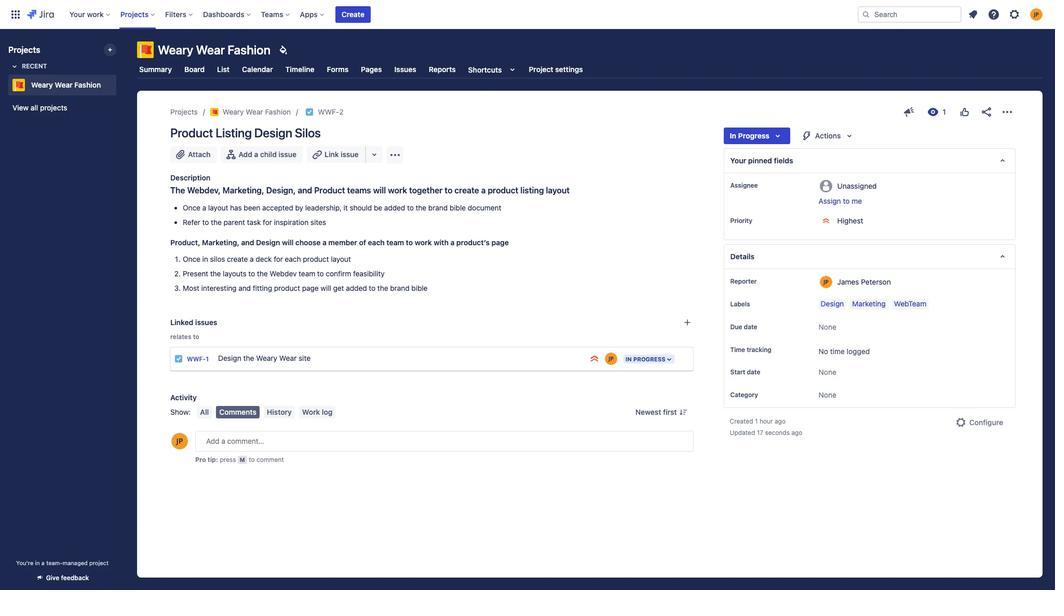 Task type: describe. For each thing, give the bounding box(es) containing it.
of
[[359, 238, 366, 247]]

due date pin to top image
[[759, 323, 768, 332]]

give
[[46, 575, 59, 583]]

0 vertical spatial for
[[263, 218, 272, 227]]

comments button
[[216, 407, 260, 419]]

1 for created
[[755, 418, 758, 426]]

2
[[339, 107, 344, 116]]

actions button
[[794, 128, 862, 144]]

description
[[170, 173, 210, 182]]

weary left site
[[256, 354, 277, 363]]

your pinned fields
[[730, 156, 793, 165]]

2 vertical spatial weary wear fashion
[[223, 107, 291, 116]]

configure link
[[948, 415, 1009, 432]]

0 vertical spatial brand
[[428, 204, 448, 212]]

17
[[757, 430, 763, 437]]

2 vertical spatial product
[[274, 284, 300, 293]]

summary
[[139, 65, 172, 74]]

1 vertical spatial ago
[[791, 430, 802, 437]]

0 vertical spatial added
[[384, 204, 405, 212]]

be
[[374, 204, 382, 212]]

2 vertical spatial layout
[[331, 255, 351, 264]]

wwf- for 2
[[318, 107, 339, 116]]

refer
[[183, 218, 200, 227]]

interesting
[[201, 284, 237, 293]]

add a child issue button
[[221, 146, 303, 163]]

labels
[[730, 301, 750, 308]]

notifications image
[[967, 8, 979, 21]]

refer to the parent task for inspiration sites
[[183, 218, 326, 227]]

create project image
[[106, 46, 114, 54]]

2 horizontal spatial work
[[415, 238, 432, 247]]

wwf-2 link
[[318, 106, 344, 118]]

1 horizontal spatial in progress button
[[724, 128, 790, 144]]

marketing
[[852, 300, 886, 308]]

configure
[[969, 419, 1003, 428]]

priority: highest image
[[589, 354, 600, 364]]

no time logged
[[819, 347, 870, 356]]

dashboards
[[203, 10, 244, 18]]

0 vertical spatial ago
[[775, 418, 786, 426]]

profile image of james peterson image
[[171, 434, 188, 450]]

design the weary wear site link
[[214, 349, 585, 370]]

assign to me
[[819, 197, 862, 206]]

0 horizontal spatial weary wear fashion link
[[8, 75, 112, 96]]

all
[[200, 408, 209, 417]]

0 horizontal spatial product
[[170, 126, 213, 140]]

attach
[[188, 150, 211, 159]]

most interesting and fitting product page will get added to the brand bible
[[183, 284, 428, 293]]

no
[[819, 347, 828, 356]]

0 horizontal spatial each
[[285, 255, 301, 264]]

0 vertical spatial marketing,
[[223, 186, 264, 195]]

1 vertical spatial will
[[282, 238, 294, 247]]

1 horizontal spatial in
[[730, 131, 736, 140]]

create
[[342, 10, 364, 18]]

webteam link
[[892, 300, 929, 310]]

comment
[[256, 456, 284, 464]]

document
[[468, 204, 501, 212]]

start date
[[730, 369, 760, 377]]

confirm
[[326, 269, 351, 278]]

managed
[[63, 560, 88, 567]]

none for due date
[[819, 323, 836, 332]]

site
[[299, 354, 311, 363]]

actions
[[815, 131, 841, 140]]

settings
[[555, 65, 583, 74]]

0 horizontal spatial team
[[299, 269, 315, 278]]

pinned
[[748, 156, 772, 165]]

the down silos
[[210, 269, 221, 278]]

listing
[[216, 126, 252, 140]]

none for category
[[819, 391, 836, 400]]

design down james
[[821, 300, 844, 308]]

1 vertical spatial product
[[303, 255, 329, 264]]

issues
[[394, 65, 416, 74]]

fashion for bottom weary wear fashion link
[[265, 107, 291, 116]]

1 for wwf-
[[206, 356, 209, 363]]

updated
[[730, 430, 755, 437]]

link web pages and more image
[[368, 148, 380, 161]]

webdev
[[270, 269, 297, 278]]

teams
[[261, 10, 283, 18]]

team-
[[46, 560, 63, 567]]

1 horizontal spatial progress
[[738, 131, 769, 140]]

time tracking
[[730, 346, 771, 354]]

to right refer
[[202, 218, 209, 227]]

1 horizontal spatial for
[[274, 255, 283, 264]]

history
[[267, 408, 292, 417]]

been
[[244, 204, 260, 212]]

0 vertical spatial create
[[454, 186, 479, 195]]

0 horizontal spatial in progress button
[[622, 354, 675, 365]]

project
[[529, 65, 553, 74]]

you're in a team-managed project
[[16, 560, 108, 567]]

Search field
[[858, 6, 962, 23]]

listing
[[520, 186, 544, 195]]

0 vertical spatial team
[[387, 238, 404, 247]]

the right wwf-1
[[243, 354, 254, 363]]

task
[[247, 218, 261, 227]]

peterson
[[861, 278, 891, 286]]

weary down recent
[[31, 80, 53, 89]]

and for and
[[241, 238, 254, 247]]

issue inside button
[[279, 150, 296, 159]]

board
[[184, 65, 205, 74]]

give feedback image
[[903, 106, 915, 118]]

weary wear fashion image
[[210, 108, 218, 116]]

timeline link
[[283, 60, 317, 79]]

tip:
[[208, 456, 218, 464]]

assignee
[[730, 182, 758, 190]]

member
[[328, 238, 357, 247]]

appswitcher icon image
[[9, 8, 22, 21]]

show:
[[170, 408, 191, 417]]

fields
[[774, 156, 793, 165]]

projects link
[[170, 106, 198, 118]]

2 horizontal spatial will
[[373, 186, 386, 195]]

design up once in silos create a deck for each product layout
[[256, 238, 280, 247]]

you're
[[16, 560, 33, 567]]

1 horizontal spatial will
[[321, 284, 331, 293]]

category
[[730, 392, 758, 399]]

link
[[325, 150, 339, 159]]

design link
[[819, 300, 846, 310]]

the down feasibility
[[377, 284, 388, 293]]

dashboards button
[[200, 6, 255, 23]]

0 vertical spatial and
[[298, 186, 312, 195]]

wear left site
[[279, 354, 297, 363]]

has
[[230, 204, 242, 212]]

feedback
[[61, 575, 89, 583]]

in for you're
[[35, 560, 40, 567]]

0 vertical spatial bible
[[450, 204, 466, 212]]

create button
[[335, 6, 371, 23]]

tab list containing summary
[[131, 60, 1049, 79]]

history button
[[264, 407, 295, 419]]

wwf- for 1
[[187, 356, 206, 363]]

issues
[[195, 318, 217, 327]]

1 horizontal spatial each
[[368, 238, 385, 247]]

together
[[409, 186, 443, 195]]

calendar link
[[240, 60, 275, 79]]

1 vertical spatial brand
[[390, 284, 409, 293]]

0 horizontal spatial in progress
[[626, 356, 665, 363]]

in for once
[[202, 255, 208, 264]]

summary link
[[137, 60, 174, 79]]

link an issue image
[[683, 319, 691, 327]]

0 horizontal spatial bible
[[411, 284, 428, 293]]

to right "layouts" at the top of the page
[[248, 269, 255, 278]]

give feedback button
[[29, 570, 95, 587]]

work inside your work popup button
[[87, 10, 104, 18]]

created
[[730, 418, 753, 426]]

1 vertical spatial in
[[626, 356, 632, 363]]

settings image
[[1008, 8, 1021, 21]]

time
[[730, 346, 745, 354]]

0 horizontal spatial page
[[302, 284, 319, 293]]

the up fitting
[[257, 269, 268, 278]]

your pinned fields element
[[724, 148, 1016, 173]]

your work button
[[66, 6, 114, 23]]

design right wwf-1
[[218, 354, 241, 363]]

projects button
[[117, 6, 159, 23]]

0 horizontal spatial projects
[[8, 45, 40, 55]]

weary up board
[[158, 43, 193, 57]]

accepted
[[262, 204, 293, 212]]



Task type: locate. For each thing, give the bounding box(es) containing it.
page right product's
[[491, 238, 509, 247]]

product down choose
[[303, 255, 329, 264]]

added right be
[[384, 204, 405, 212]]

your for your pinned fields
[[730, 156, 746, 165]]

time
[[830, 347, 845, 356]]

banner containing your work
[[0, 0, 1055, 29]]

tracking
[[747, 346, 771, 354]]

0 vertical spatial weary wear fashion
[[158, 43, 271, 57]]

1 vertical spatial 1
[[755, 418, 758, 426]]

project
[[89, 560, 108, 567]]

a right "add"
[[254, 150, 258, 159]]

a right the with
[[450, 238, 454, 247]]

each
[[368, 238, 385, 247], [285, 255, 301, 264]]

2 vertical spatial projects
[[170, 107, 198, 116]]

timeline
[[285, 65, 314, 74]]

share image
[[980, 106, 993, 118]]

attach button
[[170, 146, 217, 163]]

filters
[[165, 10, 186, 18]]

work left the with
[[415, 238, 432, 247]]

projects up recent
[[8, 45, 40, 55]]

date right start
[[747, 369, 760, 377]]

to down together in the left of the page
[[407, 204, 414, 212]]

and up by
[[298, 186, 312, 195]]

wwf-2
[[318, 107, 344, 116]]

0 vertical spatial work
[[87, 10, 104, 18]]

2 horizontal spatial product
[[488, 186, 518, 195]]

work
[[87, 10, 104, 18], [388, 186, 407, 195], [415, 238, 432, 247]]

james
[[837, 278, 859, 286]]

will
[[373, 186, 386, 195], [282, 238, 294, 247], [321, 284, 331, 293]]

0 vertical spatial will
[[373, 186, 386, 195]]

a left deck
[[250, 255, 254, 264]]

1 horizontal spatial product
[[303, 255, 329, 264]]

issues link
[[392, 60, 418, 79]]

newest first
[[635, 408, 677, 417]]

and down task
[[241, 238, 254, 247]]

create up the document
[[454, 186, 479, 195]]

pro tip: press m to comment
[[195, 456, 284, 464]]

weary right weary wear fashion icon
[[223, 107, 244, 116]]

to right together in the left of the page
[[445, 186, 452, 195]]

1 horizontal spatial ago
[[791, 430, 802, 437]]

1 horizontal spatial wwf-
[[318, 107, 339, 116]]

1 right issue type: task image
[[206, 356, 209, 363]]

1 vertical spatial added
[[346, 284, 367, 293]]

0 horizontal spatial will
[[282, 238, 294, 247]]

added right get
[[346, 284, 367, 293]]

for right task
[[263, 218, 272, 227]]

0 vertical spatial page
[[491, 238, 509, 247]]

1 inside created 1 hour ago updated 17 seconds ago
[[755, 418, 758, 426]]

issue right link
[[341, 150, 359, 159]]

date
[[744, 323, 757, 331], [747, 369, 760, 377]]

to down the linked issues
[[193, 333, 199, 341]]

product up leadership,
[[314, 186, 345, 195]]

child
[[260, 150, 277, 159]]

date left due date pin to top icon
[[744, 323, 757, 331]]

task image
[[305, 108, 314, 116]]

search image
[[862, 10, 870, 18]]

product up the document
[[488, 186, 518, 195]]

and for a
[[238, 284, 251, 293]]

wear up product listing design silos
[[246, 107, 263, 116]]

in progress button right james peterson image
[[622, 354, 675, 365]]

add a child issue
[[239, 150, 296, 159]]

1 vertical spatial marketing,
[[202, 238, 239, 247]]

date for due date
[[744, 323, 757, 331]]

will left choose
[[282, 238, 294, 247]]

2 horizontal spatial layout
[[546, 186, 570, 195]]

pages link
[[359, 60, 384, 79]]

0 vertical spatial progress
[[738, 131, 769, 140]]

by
[[295, 204, 303, 212]]

1 vertical spatial team
[[299, 269, 315, 278]]

apps button
[[297, 6, 328, 23]]

0 horizontal spatial progress
[[633, 356, 665, 363]]

1 vertical spatial projects
[[8, 45, 40, 55]]

2 vertical spatial none
[[819, 391, 836, 400]]

collapse recent projects image
[[8, 60, 21, 73]]

date for start date
[[747, 369, 760, 377]]

the left parent on the left top
[[211, 218, 222, 227]]

1 vertical spatial none
[[819, 368, 836, 377]]

sidebar navigation image
[[113, 42, 136, 62]]

projects for projects dropdown button
[[120, 10, 149, 18]]

1 horizontal spatial issue
[[341, 150, 359, 159]]

silos
[[295, 126, 321, 140]]

1 horizontal spatial page
[[491, 238, 509, 247]]

1 vertical spatial each
[[285, 255, 301, 264]]

create up "layouts" at the top of the page
[[227, 255, 248, 264]]

your work
[[69, 10, 104, 18]]

create
[[454, 186, 479, 195], [227, 255, 248, 264]]

0 horizontal spatial 1
[[206, 356, 209, 363]]

page left get
[[302, 284, 319, 293]]

1 vertical spatial progress
[[633, 356, 665, 363]]

help image
[[988, 8, 1000, 21]]

0 horizontal spatial product
[[274, 284, 300, 293]]

1 horizontal spatial product
[[314, 186, 345, 195]]

actions image
[[1001, 106, 1014, 118]]

0 horizontal spatial create
[[227, 255, 248, 264]]

view all projects
[[12, 103, 67, 112]]

1 horizontal spatial weary wear fashion link
[[210, 106, 291, 118]]

wear up view all projects link
[[55, 80, 73, 89]]

webdev,
[[187, 186, 221, 195]]

your inside your work popup button
[[69, 10, 85, 18]]

2 once from the top
[[183, 255, 200, 264]]

time tracking pin to top image
[[774, 346, 782, 355]]

newest first image
[[679, 409, 687, 417]]

design the weary wear site
[[218, 354, 311, 363]]

layout left has
[[208, 204, 228, 212]]

1 vertical spatial in progress button
[[622, 354, 675, 365]]

the down together in the left of the page
[[416, 204, 426, 212]]

weary wear fashion up product listing design silos
[[223, 107, 291, 116]]

2 vertical spatial fashion
[[265, 107, 291, 116]]

primary element
[[6, 0, 858, 29]]

1 horizontal spatial 1
[[755, 418, 758, 426]]

in right you're
[[35, 560, 40, 567]]

1 vertical spatial date
[[747, 369, 760, 377]]

1 horizontal spatial your
[[730, 156, 746, 165]]

and down "layouts" at the top of the page
[[238, 284, 251, 293]]

1 left hour on the bottom right of the page
[[755, 418, 758, 426]]

once up "present" in the left top of the page
[[183, 255, 200, 264]]

weary wear fashion up view all projects link
[[31, 80, 101, 89]]

team right of
[[387, 238, 404, 247]]

weary wear fashion link up product listing design silos
[[210, 106, 291, 118]]

1 vertical spatial weary wear fashion
[[31, 80, 101, 89]]

page
[[491, 238, 509, 247], [302, 284, 319, 293]]

to down feasibility
[[369, 284, 376, 293]]

projects up sidebar navigation image
[[120, 10, 149, 18]]

wwf-1
[[187, 356, 209, 363]]

a inside button
[[254, 150, 258, 159]]

a up the document
[[481, 186, 486, 195]]

marketing, up has
[[223, 186, 264, 195]]

with
[[434, 238, 449, 247]]

to left the with
[[406, 238, 413, 247]]

0 vertical spatial projects
[[120, 10, 149, 18]]

due
[[730, 323, 742, 331]]

in
[[202, 255, 208, 264], [35, 560, 40, 567]]

log
[[322, 408, 333, 417]]

copy link to issue image
[[341, 107, 350, 116]]

sites
[[310, 218, 326, 227]]

assignee unpin image
[[760, 182, 768, 190]]

1 vertical spatial bible
[[411, 284, 428, 293]]

1 vertical spatial in progress
[[626, 356, 665, 363]]

work left together in the left of the page
[[388, 186, 407, 195]]

pro
[[195, 456, 206, 464]]

wwf- right issue type: task image
[[187, 356, 206, 363]]

work left projects dropdown button
[[87, 10, 104, 18]]

m
[[240, 457, 245, 464]]

to left confirm
[[317, 269, 324, 278]]

highest
[[837, 217, 863, 225]]

0 vertical spatial layout
[[546, 186, 570, 195]]

vote options: no one has voted for this issue yet. image
[[958, 106, 971, 118]]

2 issue from the left
[[341, 150, 359, 159]]

issue right child
[[279, 150, 296, 159]]

0 horizontal spatial wwf-
[[187, 356, 206, 363]]

0 vertical spatial fashion
[[228, 43, 271, 57]]

menu bar containing all
[[195, 407, 338, 419]]

0 vertical spatial in
[[202, 255, 208, 264]]

assign to me button
[[819, 196, 1005, 207]]

layout up confirm
[[331, 255, 351, 264]]

0 horizontal spatial in
[[626, 356, 632, 363]]

0 vertical spatial weary wear fashion link
[[8, 75, 112, 96]]

view
[[12, 103, 29, 112]]

start
[[730, 369, 745, 377]]

wear up list
[[196, 43, 225, 57]]

product up "attach" button
[[170, 126, 213, 140]]

team
[[387, 238, 404, 247], [299, 269, 315, 278]]

fashion up calendar
[[228, 43, 271, 57]]

linked issues
[[170, 318, 217, 327]]

0 vertical spatial date
[[744, 323, 757, 331]]

wwf- inside wwf-2 "link"
[[318, 107, 339, 116]]

0 vertical spatial in progress
[[730, 131, 769, 140]]

1 vertical spatial and
[[241, 238, 254, 247]]

projects for projects 'link'
[[170, 107, 198, 116]]

for right deck
[[274, 255, 283, 264]]

1 vertical spatial once
[[183, 255, 200, 264]]

in right james peterson image
[[626, 356, 632, 363]]

product listing design silos
[[170, 126, 321, 140]]

2 vertical spatial work
[[415, 238, 432, 247]]

your inside "your pinned fields" element
[[730, 156, 746, 165]]

in progress right james peterson image
[[626, 356, 665, 363]]

weary wear fashion link up view all projects link
[[8, 75, 112, 96]]

apps
[[300, 10, 318, 18]]

it
[[344, 204, 348, 212]]

pages
[[361, 65, 382, 74]]

once up refer
[[183, 204, 200, 212]]

tab list
[[131, 60, 1049, 79]]

a down webdev, at the left
[[202, 204, 206, 212]]

to right m
[[249, 456, 255, 464]]

1 horizontal spatial team
[[387, 238, 404, 247]]

2 vertical spatial and
[[238, 284, 251, 293]]

jira image
[[27, 8, 54, 21], [27, 8, 54, 21]]

priority
[[730, 217, 752, 225]]

in progress button up pinned
[[724, 128, 790, 144]]

logged
[[847, 347, 870, 356]]

0 vertical spatial your
[[69, 10, 85, 18]]

each up the present the layouts to the webdev team to confirm feasibility
[[285, 255, 301, 264]]

1 issue from the left
[[279, 150, 296, 159]]

linked
[[170, 318, 193, 327]]

get
[[333, 284, 344, 293]]

your for your work
[[69, 10, 85, 18]]

0 horizontal spatial added
[[346, 284, 367, 293]]

0 horizontal spatial brand
[[390, 284, 409, 293]]

ago up 'seconds'
[[775, 418, 786, 426]]

3 none from the top
[[819, 391, 836, 400]]

add app image
[[389, 149, 401, 161]]

ago right 'seconds'
[[791, 430, 802, 437]]

list link
[[215, 60, 232, 79]]

due date
[[730, 323, 757, 331]]

product,
[[170, 238, 200, 247]]

will up be
[[373, 186, 386, 195]]

0 horizontal spatial issue
[[279, 150, 296, 159]]

set background color image
[[277, 44, 289, 56]]

1 vertical spatial wwf-
[[187, 356, 206, 363]]

for
[[263, 218, 272, 227], [274, 255, 283, 264]]

issue type: task image
[[174, 355, 183, 363]]

ago
[[775, 418, 786, 426], [791, 430, 802, 437]]

in progress up pinned
[[730, 131, 769, 140]]

1 horizontal spatial in progress
[[730, 131, 769, 140]]

1 vertical spatial fashion
[[74, 80, 101, 89]]

layout right listing
[[546, 186, 570, 195]]

1 horizontal spatial in
[[202, 255, 208, 264]]

first
[[663, 408, 677, 417]]

product
[[488, 186, 518, 195], [303, 255, 329, 264], [274, 284, 300, 293]]

fashion for the left weary wear fashion link
[[74, 80, 101, 89]]

james peterson image
[[605, 353, 617, 365]]

fashion left task icon
[[265, 107, 291, 116]]

1 vertical spatial weary wear fashion link
[[210, 106, 291, 118]]

banner
[[0, 0, 1055, 29]]

menu bar
[[195, 407, 338, 419]]

calendar
[[242, 65, 273, 74]]

silos
[[210, 255, 225, 264]]

product's
[[456, 238, 490, 247]]

to inside button
[[843, 197, 850, 206]]

product down the present the layouts to the webdev team to confirm feasibility
[[274, 284, 300, 293]]

2 none from the top
[[819, 368, 836, 377]]

shortcuts
[[468, 65, 502, 74]]

0 vertical spatial wwf-
[[318, 107, 339, 116]]

comments
[[219, 408, 256, 417]]

work log button
[[299, 407, 336, 419]]

reports
[[429, 65, 456, 74]]

once in silos create a deck for each product layout
[[183, 255, 351, 264]]

0 horizontal spatial ago
[[775, 418, 786, 426]]

will left get
[[321, 284, 331, 293]]

james peterson
[[837, 278, 891, 286]]

details element
[[724, 245, 1016, 269]]

weary wear fashion up list
[[158, 43, 271, 57]]

issue inside button
[[341, 150, 359, 159]]

each right of
[[368, 238, 385, 247]]

once for once a layout has been accepted by leadership, it should be added to the brand bible document
[[183, 204, 200, 212]]

1 vertical spatial layout
[[208, 204, 228, 212]]

add to starred image
[[113, 79, 126, 91]]

0 horizontal spatial work
[[87, 10, 104, 18]]

1 vertical spatial work
[[388, 186, 407, 195]]

fashion left the add to starred image
[[74, 80, 101, 89]]

link issue button
[[307, 146, 366, 163]]

1 vertical spatial page
[[302, 284, 319, 293]]

design up child
[[254, 126, 292, 140]]

0 horizontal spatial in
[[35, 560, 40, 567]]

1 none from the top
[[819, 323, 836, 332]]

the webdev, marketing, design, and product teams will work together to create a product listing layout
[[170, 186, 570, 195]]

progress up pinned
[[738, 131, 769, 140]]

1 vertical spatial in
[[35, 560, 40, 567]]

your profile and settings image
[[1030, 8, 1043, 21]]

view all projects link
[[8, 99, 116, 117]]

weary wear fashion
[[158, 43, 271, 57], [31, 80, 101, 89], [223, 107, 291, 116]]

once for once in silos create a deck for each product layout
[[183, 255, 200, 264]]

0 vertical spatial product
[[488, 186, 518, 195]]

marketing, up silos
[[202, 238, 239, 247]]

1 horizontal spatial brand
[[428, 204, 448, 212]]

1 once from the top
[[183, 204, 200, 212]]

teams button
[[258, 6, 294, 23]]

1 vertical spatial for
[[274, 255, 283, 264]]

0 horizontal spatial your
[[69, 10, 85, 18]]

wwf- left copy link to issue 'icon'
[[318, 107, 339, 116]]

project settings
[[529, 65, 583, 74]]

a right choose
[[322, 238, 327, 247]]

project settings link
[[527, 60, 585, 79]]

0 vertical spatial in
[[730, 131, 736, 140]]

seconds
[[765, 430, 790, 437]]

1 horizontal spatial bible
[[450, 204, 466, 212]]

in up your pinned fields
[[730, 131, 736, 140]]

progress right james peterson image
[[633, 356, 665, 363]]

a left team-
[[41, 560, 45, 567]]

1 vertical spatial product
[[314, 186, 345, 195]]

to left me
[[843, 197, 850, 206]]

parent
[[224, 218, 245, 227]]

Add a comment… field
[[195, 431, 693, 452]]

team up most interesting and fitting product page will get added to the brand bible
[[299, 269, 315, 278]]

projects left weary wear fashion icon
[[170, 107, 198, 116]]

1 horizontal spatial layout
[[331, 255, 351, 264]]

in left silos
[[202, 255, 208, 264]]

issue
[[279, 150, 296, 159], [341, 150, 359, 159]]

1 horizontal spatial create
[[454, 186, 479, 195]]

projects inside dropdown button
[[120, 10, 149, 18]]



Task type: vqa. For each thing, say whether or not it's contained in the screenshot.
middle Fashion
yes



